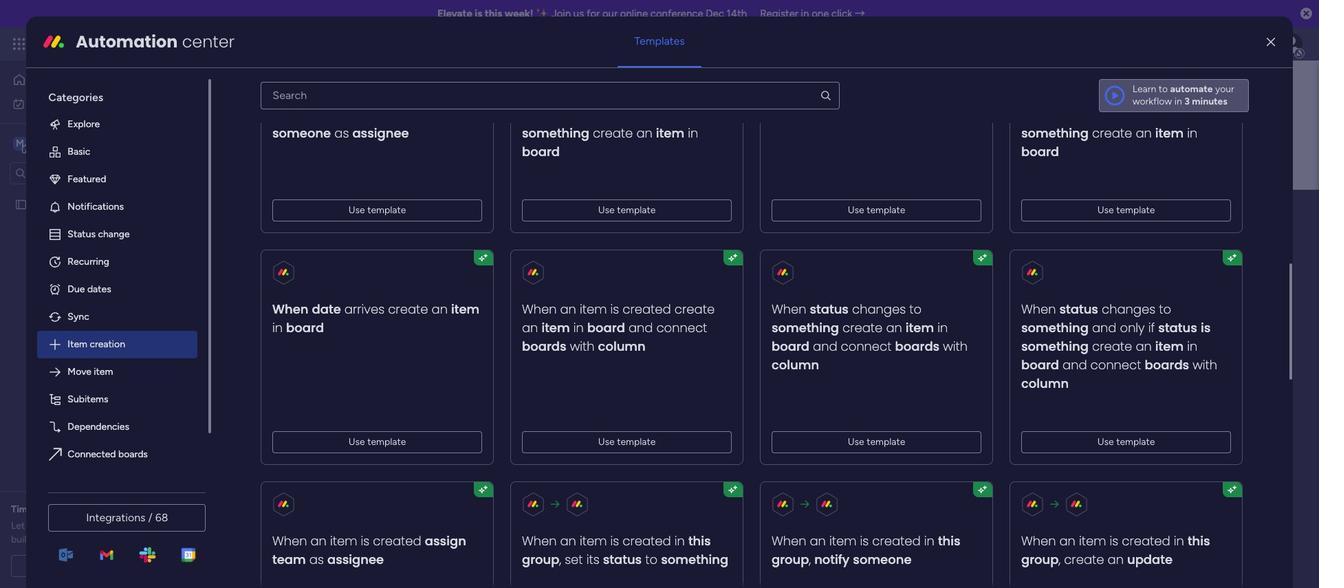 Task type: locate. For each thing, give the bounding box(es) containing it.
0 vertical spatial work
[[111, 36, 136, 52]]

0 vertical spatial for
[[587, 8, 600, 20]]

an inside when date arrives   create an item in board
[[432, 300, 448, 318]]

0 horizontal spatial this group
[[522, 532, 711, 568]]

see
[[241, 38, 257, 50]]

recurring option
[[37, 248, 198, 276]]

description
[[411, 228, 459, 240]]

1 this group from the left
[[522, 532, 711, 568]]

main right 'workspace' image
[[32, 137, 56, 150]]

main workspace inside "workspace selection" element
[[32, 137, 113, 150]]

3 group from the left
[[1022, 551, 1059, 568]]

0 horizontal spatial for
[[35, 503, 48, 515]]

changes   to something create an item in board
[[522, 106, 698, 160], [1022, 106, 1198, 160]]

when an item is created in up , notify someone
[[772, 532, 938, 549]]

main up add
[[343, 195, 396, 226]]

0 horizontal spatial work
[[46, 97, 67, 109]]

Search in workspace field
[[29, 165, 115, 181]]

in
[[801, 8, 809, 20], [1174, 95, 1182, 107], [688, 124, 698, 142], [1187, 124, 1198, 142], [449, 310, 456, 322], [273, 319, 283, 336], [574, 319, 584, 336], [938, 319, 948, 336], [1187, 338, 1198, 355], [675, 532, 685, 549], [924, 532, 935, 549], [1174, 532, 1184, 549]]

0 vertical spatial as
[[335, 124, 349, 142]]

item
[[68, 338, 87, 350]]

Search for a column type search field
[[261, 82, 839, 109]]

in inside when date arrives   create an item in board
[[273, 319, 283, 336]]

explore
[[68, 118, 100, 130]]

add to favorites image
[[888, 341, 902, 355]]

in inside your workflow in
[[1174, 95, 1182, 107]]

is inside the "when status changes   to something and only if status is something create an item in board and connect boards with column"
[[1201, 319, 1211, 336]]

1 horizontal spatial as
[[335, 124, 349, 142]]

item inside item in board and connect boards with column
[[542, 319, 570, 336]]

a
[[87, 560, 92, 572]]

for right time
[[35, 503, 48, 515]]

column inside the "when status changes   to something and only if status is something create an item in board and connect boards with column"
[[1022, 375, 1069, 392]]

0 vertical spatial connect
[[657, 319, 707, 336]]

and inside item in board and connect boards with column
[[629, 319, 653, 336]]

1 vertical spatial work
[[46, 97, 67, 109]]

review up what
[[95, 503, 124, 515]]

1 horizontal spatial group
[[772, 551, 809, 568]]

status inside when status changes   to something create an item in board and connect boards with column
[[810, 300, 849, 318]]

2 when an item is created in from the left
[[772, 532, 938, 549]]

move item
[[68, 366, 113, 377]]

option down "connected boards"
[[37, 468, 198, 496]]

automation center
[[76, 30, 235, 53]]

when inside 'when an item is created   create an'
[[522, 300, 557, 318]]

0 horizontal spatial as
[[310, 551, 324, 568]]

arrives
[[345, 300, 385, 318]]

sync
[[68, 311, 89, 322]]

option
[[0, 192, 175, 195], [37, 468, 198, 496]]

learn
[[1132, 83, 1156, 95]]

review up of
[[78, 520, 107, 532]]

0 horizontal spatial group
[[522, 551, 560, 568]]

0 horizontal spatial column
[[598, 338, 646, 355]]

2 horizontal spatial when an item is created in
[[1022, 532, 1188, 549]]

board
[[522, 143, 560, 160], [1022, 143, 1059, 160], [286, 319, 324, 336], [587, 319, 625, 336], [772, 338, 810, 355], [1022, 356, 1059, 373]]

Main workspace field
[[340, 195, 1263, 226]]

1 vertical spatial as
[[310, 551, 324, 568]]

board inside item in board and connect boards with column
[[587, 319, 625, 336]]

1 horizontal spatial work
[[111, 36, 136, 52]]

center
[[182, 30, 235, 53]]

sync option
[[37, 303, 198, 331]]

1 , from the left
[[560, 551, 561, 568]]

connect
[[657, 319, 707, 336], [841, 338, 892, 355], [1091, 356, 1142, 373]]

connect inside when status changes   to something create an item in board and connect boards with column
[[841, 338, 892, 355]]

0 vertical spatial column
[[598, 338, 646, 355]]

2 this group from the left
[[772, 532, 961, 568]]

0 vertical spatial main
[[32, 137, 56, 150]]

work right monday
[[111, 36, 136, 52]]

1 vertical spatial main workspace
[[343, 195, 520, 226]]

1 vertical spatial someone
[[853, 551, 912, 568]]

workspace
[[58, 137, 113, 150], [402, 195, 520, 226], [362, 228, 408, 240], [477, 310, 523, 322]]

assignee
[[353, 124, 409, 142], [328, 551, 384, 568]]

our
[[602, 8, 618, 20], [27, 520, 41, 532]]

when an item is created in up , create an update
[[1022, 532, 1188, 549]]

in inside when status changes   to something create an item in board and connect boards with column
[[938, 319, 948, 336]]

an
[[311, 106, 327, 123], [637, 124, 653, 142], [1136, 124, 1152, 142], [432, 300, 448, 318], [560, 300, 576, 318], [522, 319, 538, 336], [886, 319, 902, 336], [1136, 338, 1152, 355], [50, 503, 61, 515], [311, 532, 327, 549], [560, 532, 576, 549], [810, 532, 826, 549], [1060, 532, 1076, 549], [1108, 551, 1124, 568]]

is inside 'when an item is created   create an'
[[611, 300, 619, 318]]

this group for notify
[[772, 532, 961, 568]]

1 horizontal spatial our
[[602, 8, 618, 20]]

1 horizontal spatial changes   to something create an item in board
[[1022, 106, 1198, 160]]

home button
[[8, 69, 148, 91]]

add
[[342, 228, 360, 240]]

2 horizontal spatial connect
[[1091, 356, 1142, 373]]

option down featured
[[0, 192, 175, 195]]

and
[[291, 310, 307, 322], [629, 319, 653, 336], [1092, 319, 1117, 336], [813, 338, 838, 355], [1063, 356, 1087, 373]]

when inside when an item is created assign team as assignee
[[273, 532, 307, 549]]

boards
[[259, 310, 289, 322]]

1 vertical spatial column
[[772, 356, 819, 373]]

subitems option
[[37, 386, 198, 413]]

item inside 'when an item is created   create an'
[[580, 300, 607, 318]]

this
[[485, 8, 502, 20], [459, 310, 474, 322], [689, 532, 711, 549], [938, 532, 961, 549], [1188, 532, 1210, 549]]

creation
[[90, 338, 125, 350]]

boards inside the "when status changes   to something and only if status is something create an item in board and connect boards with column"
[[1145, 356, 1189, 373]]

work inside button
[[46, 97, 67, 109]]

basic
[[68, 146, 90, 157]]

for right us
[[587, 8, 600, 20]]

0 horizontal spatial our
[[27, 520, 41, 532]]

assignee inside when an item is created someone as assignee
[[353, 124, 409, 142]]

as inside when an item is created assign team as assignee
[[310, 551, 324, 568]]

3 this group from the left
[[1022, 532, 1210, 568]]

week!
[[505, 8, 533, 20]]

click
[[832, 8, 852, 20]]

as
[[335, 124, 349, 142], [310, 551, 324, 568]]

create inside 'when an item is created   create an'
[[675, 300, 715, 318]]

use template
[[349, 204, 406, 216], [598, 204, 656, 216], [848, 204, 906, 216], [1098, 204, 1155, 216], [349, 436, 406, 448], [598, 436, 656, 448], [848, 436, 906, 448], [1098, 436, 1155, 448]]

someone
[[273, 124, 331, 142], [853, 551, 912, 568]]

created for ,
[[872, 532, 921, 549]]

0 horizontal spatial main workspace
[[32, 137, 113, 150]]

1 horizontal spatial ,
[[809, 551, 811, 568]]

with
[[570, 338, 595, 355], [943, 338, 968, 355], [1193, 356, 1218, 373]]

schedule
[[45, 560, 85, 572]]

2 vertical spatial column
[[1022, 375, 1069, 392]]

an inside the time for an expert review let our experts review what you've built so far. free of charge
[[50, 503, 61, 515]]

when an item is created in for update
[[1022, 532, 1188, 549]]

1 when an item is created in from the left
[[522, 532, 689, 549]]

1 horizontal spatial with
[[943, 338, 968, 355]]

1 horizontal spatial connect
[[841, 338, 892, 355]]

recent boards
[[259, 277, 331, 290]]

0 vertical spatial option
[[0, 192, 175, 195]]

1 horizontal spatial column
[[772, 356, 819, 373]]

us
[[573, 8, 584, 20]]

2 horizontal spatial this group
[[1022, 532, 1210, 568]]

1 vertical spatial option
[[37, 468, 198, 496]]

main inside "workspace selection" element
[[32, 137, 56, 150]]

dependencies option
[[37, 413, 198, 441]]

our up so
[[27, 520, 41, 532]]

work
[[111, 36, 136, 52], [46, 97, 67, 109]]

you
[[362, 310, 378, 322]]

status change option
[[37, 221, 198, 248]]

visited
[[380, 310, 409, 322]]

1 group from the left
[[522, 551, 560, 568]]

1 horizontal spatial when an item is created in
[[772, 532, 938, 549]]

connect inside item in board and connect boards with column
[[657, 319, 707, 336]]

integrations
[[86, 511, 145, 524]]

1 horizontal spatial for
[[587, 8, 600, 20]]

join
[[551, 8, 571, 20]]

main workspace down explore
[[32, 137, 113, 150]]

categories heading
[[37, 79, 198, 111]]

status
[[810, 300, 849, 318], [1060, 300, 1099, 318], [1159, 319, 1197, 336], [603, 551, 642, 568]]

create inside the "when status changes   to something and only if status is something create an item in board and connect boards with column"
[[1092, 338, 1132, 355]]

automation  center image
[[43, 31, 65, 53]]

0 horizontal spatial with
[[570, 338, 595, 355]]

date
[[312, 300, 341, 318]]

for
[[587, 8, 600, 20], [35, 503, 48, 515]]

an inside the "when status changes   to something and only if status is something create an item in board and connect boards with column"
[[1136, 338, 1152, 355]]

this group
[[522, 532, 711, 568], [772, 532, 961, 568], [1022, 532, 1210, 568]]

1 vertical spatial connect
[[841, 338, 892, 355]]

2 horizontal spatial column
[[1022, 375, 1069, 392]]

1 vertical spatial review
[[78, 520, 107, 532]]

an inside when an item is created assign team as assignee
[[311, 532, 327, 549]]

1 vertical spatial for
[[35, 503, 48, 515]]

2 horizontal spatial with
[[1193, 356, 1218, 373]]

0 horizontal spatial changes   to something create an item in board
[[522, 106, 698, 160]]

3 , from the left
[[1059, 551, 1061, 568]]

when inside when status changes   to something create an item in board and connect boards with column
[[772, 300, 807, 318]]

notifications option
[[37, 193, 198, 221]]

1 horizontal spatial this group
[[772, 532, 961, 568]]

1 vertical spatial our
[[27, 520, 41, 532]]

column inside item in board and connect boards with column
[[598, 338, 646, 355]]

3 when an item is created in from the left
[[1022, 532, 1188, 549]]

0 vertical spatial assignee
[[353, 124, 409, 142]]

2 vertical spatial connect
[[1091, 356, 1142, 373]]

when an item is created someone as assignee
[[273, 106, 425, 142]]

is inside when an item is created someone as assignee
[[361, 106, 370, 123]]

, for , create an update
[[1059, 551, 1061, 568]]

3
[[1184, 95, 1190, 107]]

0 horizontal spatial when an item is created in
[[522, 532, 689, 549]]

group for , create an
[[1022, 551, 1059, 568]]

board inside when date arrives   create an item in board
[[286, 319, 324, 336]]

work right the my on the top left of page
[[46, 97, 67, 109]]

2 group from the left
[[772, 551, 809, 568]]

of
[[82, 534, 91, 545]]

item
[[330, 106, 357, 123], [656, 124, 685, 142], [1156, 124, 1184, 142], [451, 300, 480, 318], [580, 300, 607, 318], [542, 319, 570, 336], [906, 319, 934, 336], [1156, 338, 1184, 355], [94, 366, 113, 377], [330, 532, 357, 549], [580, 532, 607, 549], [830, 532, 857, 549], [1079, 532, 1106, 549]]

if
[[1148, 319, 1155, 336]]

0 vertical spatial someone
[[273, 124, 331, 142]]

our inside the time for an expert review let our experts review what you've built so far. free of charge
[[27, 520, 41, 532]]

when an item is created in up its
[[522, 532, 689, 549]]

minutes
[[1192, 95, 1228, 107]]

item inside when status changes   to something create an item in board and connect boards with column
[[906, 319, 934, 336]]

my work
[[30, 97, 67, 109]]

public board image
[[260, 340, 275, 356]]

board inside the "when status changes   to something and only if status is something create an item in board and connect boards with column"
[[1022, 356, 1059, 373]]

built
[[11, 534, 30, 545]]

connected
[[68, 448, 116, 460]]

0 vertical spatial our
[[602, 8, 618, 20]]

0 horizontal spatial connect
[[657, 319, 707, 336]]

free
[[61, 534, 80, 545]]

main workspace up "description"
[[343, 195, 520, 226]]

an inside when status changes   to something create an item in board and connect boards with column
[[886, 319, 902, 336]]

created for , create an
[[1122, 532, 1171, 549]]

one
[[812, 8, 829, 20]]

what
[[109, 520, 130, 532]]

recently
[[411, 310, 446, 322]]

2 horizontal spatial group
[[1022, 551, 1059, 568]]

0 horizontal spatial someone
[[273, 124, 331, 142]]

far.
[[45, 534, 59, 545]]

select product image
[[12, 37, 26, 51]]

item inside when an item is created assign team as assignee
[[330, 532, 357, 549]]

0 horizontal spatial ,
[[560, 551, 561, 568]]

is
[[475, 8, 482, 20], [361, 106, 370, 123], [611, 300, 619, 318], [1201, 319, 1211, 336], [361, 532, 370, 549], [611, 532, 619, 549], [860, 532, 869, 549], [1110, 532, 1119, 549]]

when an item is created in
[[522, 532, 689, 549], [772, 532, 938, 549], [1022, 532, 1188, 549]]

m
[[16, 137, 24, 149]]

time
[[11, 503, 33, 515]]

work for monday
[[111, 36, 136, 52]]

2 horizontal spatial ,
[[1059, 551, 1061, 568]]

categories
[[48, 91, 103, 104]]

1 vertical spatial assignee
[[328, 551, 384, 568]]

explore option
[[37, 111, 198, 138]]

changes
[[603, 106, 656, 123], [1102, 106, 1156, 123], [852, 300, 906, 318], [1102, 300, 1156, 318]]

None search field
[[261, 82, 839, 109]]

monday work management
[[61, 36, 214, 52]]

2 , from the left
[[809, 551, 811, 568]]

help button
[[1202, 549, 1250, 572]]

when an item is created   create an
[[522, 300, 715, 336]]

when an item is created in for status
[[522, 532, 689, 549]]

→
[[855, 8, 865, 20]]

1 vertical spatial main
[[343, 195, 396, 226]]

use template button
[[273, 199, 482, 221], [522, 199, 732, 221], [772, 199, 982, 221], [1022, 199, 1231, 221], [273, 431, 482, 453], [522, 431, 732, 453], [772, 431, 982, 453], [1022, 431, 1231, 453]]

0 horizontal spatial main
[[32, 137, 56, 150]]

0 vertical spatial main workspace
[[32, 137, 113, 150]]

created inside 'when an item is created   create an'
[[623, 300, 671, 318]]

this group for status
[[522, 532, 711, 568]]

our left online
[[602, 8, 618, 20]]



Task type: vqa. For each thing, say whether or not it's contained in the screenshot.
this group
yes



Task type: describe. For each thing, give the bounding box(es) containing it.
workspace image
[[13, 136, 27, 151]]

column inside when status changes   to something create an item in board and connect boards with column
[[772, 356, 819, 373]]

an inside when an item is created someone as assignee
[[311, 106, 327, 123]]

, for , notify someone
[[809, 551, 811, 568]]

assignee inside when an item is created assign team as assignee
[[328, 551, 384, 568]]

due dates option
[[37, 276, 198, 303]]

home
[[32, 74, 58, 85]]

created inside when an item is created assign team as assignee
[[373, 532, 422, 549]]

you've
[[133, 520, 161, 532]]

notify
[[815, 551, 850, 568]]

only
[[1120, 319, 1145, 336]]

when inside the "when status changes   to something and only if status is something create an item in board and connect boards with column"
[[1022, 300, 1056, 318]]

register in one click → link
[[760, 8, 865, 20]]

with inside when status changes   to something create an item in board and connect boards with column
[[943, 338, 968, 355]]

dates
[[87, 283, 111, 295]]

assign
[[425, 532, 466, 549]]

recurring
[[68, 256, 109, 267]]

for inside the time for an expert review let our experts review what you've built so far. free of charge
[[35, 503, 48, 515]]

, set its status to something
[[560, 551, 729, 568]]

item inside the "when status changes   to something and only if status is something create an item in board and connect boards with column"
[[1156, 338, 1184, 355]]

my work button
[[8, 92, 148, 115]]

created inside when an item is created someone as assignee
[[373, 106, 422, 123]]

2 changes   to something create an item in board from the left
[[1022, 106, 1198, 160]]

this for ,
[[938, 532, 961, 549]]

item inside when an item is created someone as assignee
[[330, 106, 357, 123]]

workspace selection element
[[13, 135, 115, 153]]

when an item is created in for notify
[[772, 532, 938, 549]]

boards inside item in board and connect boards with column
[[522, 338, 567, 355]]

14th
[[727, 8, 747, 20]]

this for , set its
[[689, 532, 711, 549]]

categories list box
[[37, 79, 211, 496]]

status change
[[68, 228, 130, 240]]

recent
[[259, 277, 294, 290]]

boards and dashboards you visited recently in this workspace
[[259, 310, 523, 322]]

status
[[68, 228, 96, 240]]

subitems
[[68, 393, 108, 405]]

help
[[1214, 553, 1239, 567]]

as inside when an item is created someone as assignee
[[335, 124, 349, 142]]

boards inside when status changes   to something create an item in board and connect boards with column
[[895, 338, 940, 355]]

item creation
[[68, 338, 125, 350]]

✨
[[536, 8, 549, 20]]

update
[[1127, 551, 1173, 568]]

and inside when status changes   to something create an item in board and connect boards with column
[[813, 338, 838, 355]]

see plans button
[[222, 34, 288, 54]]

elevate is this week! ✨ join us for our online conference dec 14th
[[437, 8, 747, 20]]

board inside when status changes   to something create an item in board and connect boards with column
[[772, 338, 810, 355]]

group for , set its
[[522, 551, 560, 568]]

when status changes   to something and only if status is something create an item in board and connect boards with column
[[1022, 300, 1218, 392]]

schedule a meeting
[[45, 560, 130, 572]]

when date arrives   create an item in board
[[273, 300, 480, 336]]

3 minutes
[[1184, 95, 1228, 107]]

1 horizontal spatial main
[[343, 195, 396, 226]]

in inside the "when status changes   to something and only if status is something create an item in board and connect boards with column"
[[1187, 338, 1198, 355]]

changes inside the "when status changes   to something and only if status is something create an item in board and connect boards with column"
[[1102, 300, 1156, 318]]

register in one click →
[[760, 8, 865, 20]]

notifications
[[68, 201, 124, 212]]

charge
[[94, 534, 123, 545]]

boards inside option
[[118, 448, 148, 460]]

featured option
[[37, 166, 198, 193]]

item creation option
[[37, 331, 198, 358]]

this group for update
[[1022, 532, 1210, 568]]

so
[[32, 534, 42, 545]]

is inside when an item is created assign team as assignee
[[361, 532, 370, 549]]

plans
[[259, 38, 282, 50]]

when status changes   to something create an item in board and connect boards with column
[[772, 300, 968, 373]]

, create an update
[[1059, 551, 1173, 568]]

changes inside when status changes   to something create an item in board and connect boards with column
[[852, 300, 906, 318]]

item inside when date arrives   create an item in board
[[451, 300, 480, 318]]

management
[[139, 36, 214, 52]]

work for my
[[46, 97, 67, 109]]

, notify someone
[[809, 551, 912, 568]]

group for ,
[[772, 551, 809, 568]]

create inside when date arrives   create an item in board
[[388, 300, 428, 318]]

time for an expert review let our experts review what you've built so far. free of charge
[[11, 503, 161, 545]]

created for , set its
[[623, 532, 671, 549]]

experts
[[44, 520, 76, 532]]

1 horizontal spatial someone
[[853, 551, 912, 568]]

, for , set its status to something
[[560, 551, 561, 568]]

created for in
[[623, 300, 671, 318]]

create inside when status changes   to something create an item in board and connect boards with column
[[843, 319, 883, 336]]

online
[[620, 8, 648, 20]]

0 vertical spatial review
[[95, 503, 124, 515]]

your
[[1215, 83, 1234, 95]]

automation
[[76, 30, 178, 53]]

register
[[760, 8, 798, 20]]

move
[[68, 366, 91, 377]]

expert
[[63, 503, 92, 515]]

to inside when status changes   to something create an item in board and connect boards with column
[[910, 300, 922, 318]]

with inside the "when status changes   to something and only if status is something create an item in board and connect boards with column"
[[1193, 356, 1218, 373]]

featured
[[68, 173, 106, 185]]

connect inside the "when status changes   to something and only if status is something create an item in board and connect boards with column"
[[1091, 356, 1142, 373]]

set
[[565, 551, 583, 568]]

something inside when status changes   to something create an item in board and connect boards with column
[[772, 319, 839, 336]]

when inside when an item is created someone as assignee
[[273, 106, 307, 123]]

connected boards
[[68, 448, 148, 460]]

dec
[[706, 8, 724, 20]]

someone inside when an item is created someone as assignee
[[273, 124, 331, 142]]

basic option
[[37, 138, 198, 166]]

dashboards
[[310, 310, 360, 322]]

due
[[68, 283, 85, 295]]

your workflow in
[[1132, 83, 1234, 107]]

to inside the "when status changes   to something and only if status is something create an item in board and connect boards with column"
[[1159, 300, 1171, 318]]

elevate
[[437, 8, 472, 20]]

see plans
[[241, 38, 282, 50]]

test list box
[[0, 190, 175, 402]]

in inside item in board and connect boards with column
[[574, 319, 584, 336]]

schedule a meeting button
[[11, 555, 164, 577]]

search image
[[819, 89, 832, 102]]

its
[[587, 551, 600, 568]]

workflow
[[1132, 95, 1172, 107]]

move item option
[[37, 358, 198, 386]]

add workspace description
[[342, 228, 459, 240]]

change
[[98, 228, 130, 240]]

1 horizontal spatial main workspace
[[343, 195, 520, 226]]

monday
[[61, 36, 108, 52]]

with inside item in board and connect boards with column
[[570, 338, 595, 355]]

item in board and connect boards with column
[[522, 319, 707, 355]]

when inside when date arrives   create an item in board
[[273, 300, 309, 318]]

automate
[[1170, 83, 1213, 95]]

item inside option
[[94, 366, 113, 377]]

test
[[32, 198, 50, 210]]

public board image
[[14, 198, 28, 211]]

brad klo image
[[1281, 33, 1303, 55]]

when an item is created assign team as assignee
[[273, 532, 466, 568]]

68
[[155, 511, 168, 524]]

my
[[30, 97, 43, 109]]

connected boards option
[[37, 441, 198, 468]]

let
[[11, 520, 25, 532]]

due dates
[[68, 283, 111, 295]]

workspace inside "workspace selection" element
[[58, 137, 113, 150]]

integrations / 68 button
[[48, 504, 206, 532]]

dependencies
[[68, 421, 129, 432]]

this for , create an
[[1188, 532, 1210, 549]]

1 changes   to something create an item in board from the left
[[522, 106, 698, 160]]



